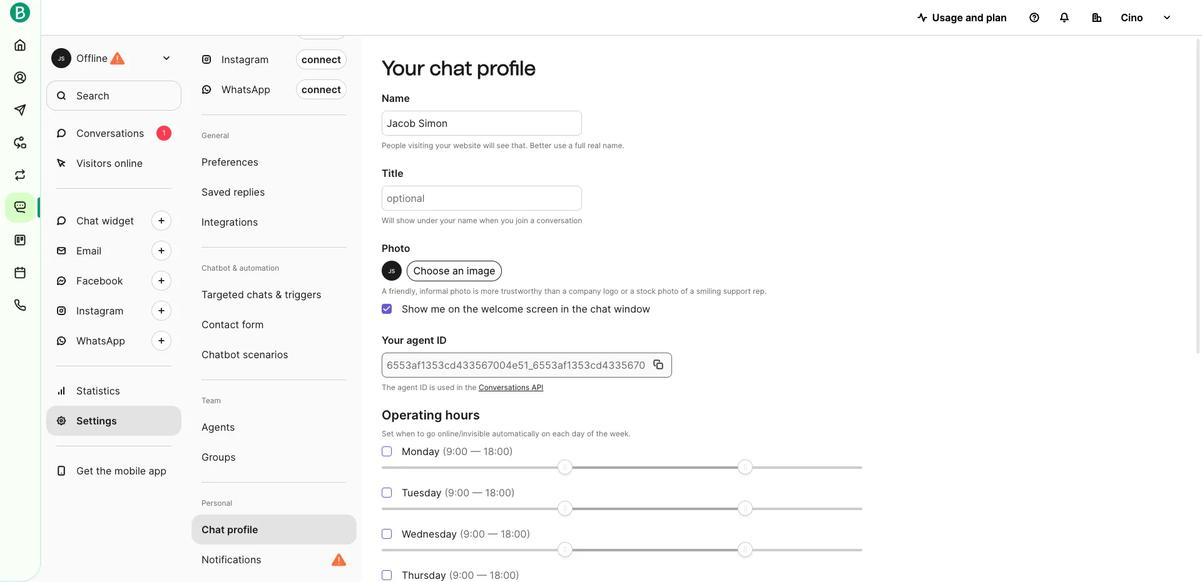 Task type: describe. For each thing, give the bounding box(es) containing it.
chat widget link
[[46, 206, 182, 236]]

tuesday
[[402, 487, 442, 499]]

welcome
[[481, 303, 524, 315]]

name
[[382, 92, 410, 105]]

usage and plan button
[[907, 5, 1017, 30]]

1 horizontal spatial conversations
[[479, 383, 530, 392]]

18:00 for monday ( 9:00 — 18:00 )
[[483, 446, 510, 458]]

settings
[[76, 415, 117, 428]]

stock
[[637, 287, 656, 296]]

0 vertical spatial chat
[[430, 56, 472, 80]]

your for your agent id
[[382, 334, 404, 347]]

18:00 for wednesday ( 9:00 — 18:00 )
[[501, 528, 527, 541]]

will
[[483, 141, 495, 150]]

website
[[453, 141, 481, 150]]

targeted chats & triggers link
[[192, 280, 357, 310]]

saved replies link
[[192, 177, 357, 207]]

preferences
[[202, 156, 258, 168]]

show
[[402, 303, 428, 315]]

a left smiling
[[690, 287, 694, 296]]

the right used
[[465, 383, 477, 392]]

visitors online
[[76, 157, 143, 170]]

smiling
[[697, 287, 721, 296]]

replies
[[234, 186, 265, 198]]

get the mobile app
[[76, 465, 167, 478]]

to
[[417, 429, 424, 439]]

connect for instagram
[[302, 53, 341, 66]]

1 horizontal spatial when
[[479, 216, 499, 225]]

— for tuesday
[[472, 487, 482, 499]]

your chat profile
[[382, 56, 536, 80]]

profile inside 'link'
[[227, 524, 258, 536]]

chats
[[247, 289, 273, 301]]

chatbot scenarios
[[202, 349, 288, 361]]

go
[[427, 429, 436, 439]]

) for thursday ( 9:00 — 18:00 )
[[516, 569, 520, 582]]

agents link
[[192, 412, 357, 443]]

offline
[[76, 52, 108, 64]]

the down company
[[572, 303, 588, 315]]

name.
[[603, 141, 625, 150]]

statistics
[[76, 385, 120, 397]]

tuesday ( 9:00 — 18:00 )
[[402, 487, 515, 499]]

1 horizontal spatial instagram
[[222, 53, 269, 66]]

1 photo from the left
[[450, 287, 471, 296]]

visitors
[[76, 157, 112, 170]]

conversation
[[537, 216, 582, 225]]

Name text field
[[382, 111, 582, 136]]

automation
[[239, 264, 279, 273]]

connect for whatsapp
[[302, 83, 341, 96]]

( for thursday
[[449, 569, 453, 582]]

statistics link
[[46, 376, 182, 406]]

— for thursday
[[477, 569, 487, 582]]

1 horizontal spatial facebook link
[[192, 14, 357, 44]]

will show under your name when you join a conversation
[[382, 216, 582, 225]]

id for the agent id is used in the conversations api
[[420, 383, 427, 392]]

wednesday
[[402, 528, 457, 541]]

triggers
[[285, 289, 322, 301]]

( for wednesday
[[460, 528, 464, 541]]

1 horizontal spatial of
[[681, 287, 688, 296]]

contact form link
[[192, 310, 357, 340]]

widget
[[102, 215, 134, 227]]

0 horizontal spatial js
[[58, 55, 65, 62]]

Your agent ID text field
[[382, 353, 672, 378]]

chat widget
[[76, 215, 134, 227]]

1 vertical spatial instagram
[[76, 305, 124, 317]]

0 vertical spatial in
[[561, 303, 569, 315]]

show
[[396, 216, 415, 225]]

informal
[[420, 287, 448, 296]]

get
[[76, 465, 93, 478]]

the
[[382, 383, 395, 392]]

thursday ( 9:00 — 18:00 )
[[402, 569, 520, 582]]

screen
[[526, 303, 558, 315]]

0 vertical spatial profile
[[477, 56, 536, 80]]

0 vertical spatial &
[[232, 264, 237, 273]]

chatbot scenarios link
[[192, 340, 357, 370]]

name
[[458, 216, 477, 225]]

rep.
[[753, 287, 767, 296]]

chat profile link
[[192, 515, 357, 545]]

operating
[[382, 408, 442, 423]]

api
[[532, 383, 544, 392]]

instagram link
[[46, 296, 182, 326]]

2 photo from the left
[[658, 287, 679, 296]]

id for your agent id
[[437, 334, 447, 347]]

company
[[569, 287, 601, 296]]

app
[[149, 465, 167, 478]]

of inside operating hours set when to go online/invisible automatically on each day of the week.
[[587, 429, 594, 439]]

contact
[[202, 319, 239, 331]]

email
[[76, 245, 101, 257]]

use
[[554, 141, 567, 150]]

the left welcome
[[463, 303, 478, 315]]

whatsapp link
[[46, 326, 182, 356]]

wednesday ( 9:00 — 18:00 )
[[402, 528, 530, 541]]

better
[[530, 141, 552, 150]]

real
[[588, 141, 601, 150]]

a left full
[[569, 141, 573, 150]]

the inside operating hours set when to go online/invisible automatically on each day of the week.
[[596, 429, 608, 439]]

people visiting your website will see that. better use a full real name.
[[382, 141, 625, 150]]

saved replies
[[202, 186, 265, 198]]

under
[[417, 216, 438, 225]]

0 vertical spatial conversations
[[76, 127, 144, 140]]

search link
[[46, 81, 182, 111]]

a right or
[[630, 287, 634, 296]]

targeted
[[202, 289, 244, 301]]

thursday
[[402, 569, 446, 582]]

a right join
[[530, 216, 535, 225]]

saved
[[202, 186, 231, 198]]

0 vertical spatial is
[[473, 287, 479, 296]]

personal
[[202, 499, 232, 508]]

chat for chat profile
[[202, 524, 225, 536]]



Task type: vqa. For each thing, say whether or not it's contained in the screenshot.
'Better' on the top left of the page
yes



Task type: locate. For each thing, give the bounding box(es) containing it.
groups link
[[192, 443, 357, 473]]

0 vertical spatial connect
[[302, 53, 341, 66]]

1 vertical spatial agent
[[398, 383, 418, 392]]

conversations up visitors online
[[76, 127, 144, 140]]

( for tuesday
[[445, 487, 448, 499]]

id left used
[[420, 383, 427, 392]]

0 vertical spatial agent
[[407, 334, 434, 347]]

0 vertical spatial when
[[479, 216, 499, 225]]

settings link
[[46, 406, 182, 436]]

) for wednesday ( 9:00 — 18:00 )
[[527, 528, 530, 541]]

chatbot for chatbot & automation
[[202, 264, 230, 273]]

email link
[[46, 236, 182, 266]]

9:00 down online/invisible
[[446, 446, 468, 458]]

a
[[382, 287, 387, 296]]

1 horizontal spatial chat
[[590, 303, 611, 315]]

chatbot & automation
[[202, 264, 279, 273]]

agent for the
[[398, 383, 418, 392]]

visiting
[[408, 141, 433, 150]]

contact form
[[202, 319, 264, 331]]

0 horizontal spatial &
[[232, 264, 237, 273]]

18:00 for tuesday ( 9:00 — 18:00 )
[[485, 487, 511, 499]]

usage and plan
[[932, 11, 1007, 24]]

— for wednesday
[[488, 528, 498, 541]]

your
[[436, 141, 451, 150], [440, 216, 456, 225]]

day
[[572, 429, 585, 439]]

0 vertical spatial whatsapp
[[222, 83, 270, 96]]

is left used
[[429, 383, 435, 392]]

usage
[[932, 11, 963, 24]]

see
[[497, 141, 509, 150]]

js up the friendly,
[[388, 268, 395, 275]]

online/invisible
[[438, 429, 490, 439]]

image
[[467, 265, 496, 277]]

logo
[[603, 287, 619, 296]]

your up name
[[382, 56, 425, 80]]

trustworthy
[[501, 287, 542, 296]]

plan
[[986, 11, 1007, 24]]

0 horizontal spatial facebook
[[76, 275, 123, 287]]

Title text field
[[382, 186, 582, 211]]

form
[[242, 319, 264, 331]]

notifications
[[202, 554, 261, 566]]

0 vertical spatial chatbot
[[202, 264, 230, 273]]

0 horizontal spatial profile
[[227, 524, 258, 536]]

copy image
[[653, 360, 663, 370]]

scenarios
[[243, 349, 288, 361]]

—
[[471, 446, 481, 458], [472, 487, 482, 499], [488, 528, 498, 541], [477, 569, 487, 582]]

— for monday
[[471, 446, 481, 458]]

the inside the get the mobile app link
[[96, 465, 112, 478]]

the
[[463, 303, 478, 315], [572, 303, 588, 315], [465, 383, 477, 392], [596, 429, 608, 439], [96, 465, 112, 478]]

9:00 up thursday ( 9:00 — 18:00 )
[[464, 528, 485, 541]]

visitors online link
[[46, 148, 182, 178]]

on inside operating hours set when to go online/invisible automatically on each day of the week.
[[542, 429, 550, 439]]

0 horizontal spatial on
[[448, 303, 460, 315]]

&
[[232, 264, 237, 273], [276, 289, 282, 301]]

0 vertical spatial of
[[681, 287, 688, 296]]

0 vertical spatial your
[[436, 141, 451, 150]]

0 vertical spatial js
[[58, 55, 65, 62]]

0 horizontal spatial when
[[396, 429, 415, 439]]

1 chatbot from the top
[[202, 264, 230, 273]]

9:00 for tuesday
[[448, 487, 470, 499]]

chat up email
[[76, 215, 99, 227]]

) for monday ( 9:00 — 18:00 )
[[510, 446, 513, 458]]

id down 'me' at left
[[437, 334, 447, 347]]

2 connect from the top
[[302, 83, 341, 96]]

0 horizontal spatial chat
[[430, 56, 472, 80]]

is left more
[[473, 287, 479, 296]]

1 vertical spatial facebook
[[76, 275, 123, 287]]

will
[[382, 216, 394, 225]]

2 your from the top
[[382, 334, 404, 347]]

used
[[437, 383, 455, 392]]

full
[[575, 141, 586, 150]]

integrations link
[[192, 207, 357, 237]]

( right wednesday
[[460, 528, 464, 541]]

1 horizontal spatial photo
[[658, 287, 679, 296]]

js left offline
[[58, 55, 65, 62]]

js
[[58, 55, 65, 62], [388, 268, 395, 275]]

0 horizontal spatial of
[[587, 429, 594, 439]]

— down wednesday ( 9:00 — 18:00 )
[[477, 569, 487, 582]]

— up wednesday ( 9:00 — 18:00 )
[[472, 487, 482, 499]]

1 vertical spatial of
[[587, 429, 594, 439]]

1 vertical spatial chat
[[202, 524, 225, 536]]

on left each
[[542, 429, 550, 439]]

the right get
[[96, 465, 112, 478]]

choose an image button
[[407, 261, 502, 282]]

1 vertical spatial on
[[542, 429, 550, 439]]

groups
[[202, 451, 236, 464]]

monday ( 9:00 — 18:00 )
[[402, 446, 513, 458]]

18:00 for thursday ( 9:00 — 18:00 )
[[490, 569, 516, 582]]

& left automation
[[232, 264, 237, 273]]

choose
[[413, 265, 450, 277]]

1 vertical spatial chat
[[590, 303, 611, 315]]

search
[[76, 90, 109, 102]]

more
[[481, 287, 499, 296]]

( right monday
[[443, 446, 446, 458]]

notifications link
[[192, 545, 357, 575]]

when left to
[[396, 429, 415, 439]]

when
[[479, 216, 499, 225], [396, 429, 415, 439]]

9:00 for thursday
[[453, 569, 474, 582]]

1 vertical spatial js
[[388, 268, 395, 275]]

the left week.
[[596, 429, 608, 439]]

that.
[[512, 141, 528, 150]]

set
[[382, 429, 394, 439]]

and
[[966, 11, 984, 24]]

chat
[[76, 215, 99, 227], [202, 524, 225, 536]]

in down a friendly, informal photo is more trustworthy than a company logo or a stock photo of a smiling support rep.
[[561, 303, 569, 315]]

chat for chat widget
[[76, 215, 99, 227]]

0 horizontal spatial photo
[[450, 287, 471, 296]]

0 vertical spatial facebook
[[222, 23, 268, 36]]

profile up the name text box in the top left of the page
[[477, 56, 536, 80]]

1 vertical spatial profile
[[227, 524, 258, 536]]

your for your chat profile
[[382, 56, 425, 80]]

instagram
[[222, 53, 269, 66], [76, 305, 124, 317]]

1 horizontal spatial js
[[388, 268, 395, 275]]

1 vertical spatial conversations
[[479, 383, 530, 392]]

1 vertical spatial whatsapp
[[76, 335, 125, 347]]

( for monday
[[443, 446, 446, 458]]

the agent id is used in the conversations api
[[382, 383, 544, 392]]

of right day
[[587, 429, 594, 439]]

your right visiting
[[436, 141, 451, 150]]

chat inside 'link'
[[202, 524, 225, 536]]

in right used
[[457, 383, 463, 392]]

1 vertical spatial when
[[396, 429, 415, 439]]

— down online/invisible
[[471, 446, 481, 458]]

1 vertical spatial your
[[382, 334, 404, 347]]

agent right the at the left of the page
[[398, 383, 418, 392]]

1 horizontal spatial is
[[473, 287, 479, 296]]

conversations down your agent id 'text field'
[[479, 383, 530, 392]]

1 vertical spatial chatbot
[[202, 349, 240, 361]]

when inside operating hours set when to go online/invisible automatically on each day of the week.
[[396, 429, 415, 439]]

chatbot for chatbot scenarios
[[202, 349, 240, 361]]

title
[[382, 167, 404, 180]]

0 horizontal spatial instagram
[[76, 305, 124, 317]]

9:00 right thursday
[[453, 569, 474, 582]]

chat down personal in the bottom of the page
[[202, 524, 225, 536]]

& right chats
[[276, 289, 282, 301]]

0 horizontal spatial id
[[420, 383, 427, 392]]

photo right stock
[[658, 287, 679, 296]]

online
[[114, 157, 143, 170]]

1 horizontal spatial &
[[276, 289, 282, 301]]

monday
[[402, 446, 440, 458]]

on right 'me' at left
[[448, 303, 460, 315]]

1 horizontal spatial facebook
[[222, 23, 268, 36]]

1 your from the top
[[382, 56, 425, 80]]

1 connect from the top
[[302, 53, 341, 66]]

window
[[614, 303, 651, 315]]

operating hours set when to go online/invisible automatically on each day of the week.
[[382, 408, 631, 439]]

1 vertical spatial is
[[429, 383, 435, 392]]

1 horizontal spatial chat
[[202, 524, 225, 536]]

your agent id
[[382, 334, 447, 347]]

9:00
[[446, 446, 468, 458], [448, 487, 470, 499], [464, 528, 485, 541], [453, 569, 474, 582]]

friendly,
[[389, 287, 418, 296]]

1 horizontal spatial profile
[[477, 56, 536, 80]]

( right tuesday
[[445, 487, 448, 499]]

1 vertical spatial &
[[276, 289, 282, 301]]

1 vertical spatial connect
[[302, 83, 341, 96]]

( right thursday
[[449, 569, 453, 582]]

your down show
[[382, 334, 404, 347]]

support
[[723, 287, 751, 296]]

1 horizontal spatial in
[[561, 303, 569, 315]]

2 chatbot from the top
[[202, 349, 240, 361]]

your left "name"
[[440, 216, 456, 225]]

0 vertical spatial id
[[437, 334, 447, 347]]

chat profile
[[202, 524, 258, 536]]

0 vertical spatial facebook link
[[192, 14, 357, 44]]

preferences link
[[192, 147, 357, 177]]

(
[[443, 446, 446, 458], [445, 487, 448, 499], [460, 528, 464, 541], [449, 569, 453, 582]]

chatbot
[[202, 264, 230, 273], [202, 349, 240, 361]]

facebook link
[[192, 14, 357, 44], [46, 266, 182, 296]]

0 vertical spatial chat
[[76, 215, 99, 227]]

photo
[[382, 242, 410, 255]]

agent for your
[[407, 334, 434, 347]]

9:00 right tuesday
[[448, 487, 470, 499]]

0 vertical spatial instagram
[[222, 53, 269, 66]]

agents
[[202, 421, 235, 434]]

get the mobile app link
[[46, 456, 182, 486]]

0 horizontal spatial is
[[429, 383, 435, 392]]

0 horizontal spatial facebook link
[[46, 266, 182, 296]]

in
[[561, 303, 569, 315], [457, 383, 463, 392]]

a right than
[[563, 287, 567, 296]]

integrations
[[202, 216, 258, 228]]

choose an image
[[413, 265, 496, 277]]

week.
[[610, 429, 631, 439]]

when left you
[[479, 216, 499, 225]]

chatbot down contact
[[202, 349, 240, 361]]

)
[[510, 446, 513, 458], [511, 487, 515, 499], [527, 528, 530, 541], [516, 569, 520, 582]]

profile up notifications
[[227, 524, 258, 536]]

whatsapp up general
[[222, 83, 270, 96]]

9:00 for wednesday
[[464, 528, 485, 541]]

0 horizontal spatial chat
[[76, 215, 99, 227]]

a
[[569, 141, 573, 150], [530, 216, 535, 225], [563, 287, 567, 296], [630, 287, 634, 296], [690, 287, 694, 296]]

agent down show
[[407, 334, 434, 347]]

0 vertical spatial on
[[448, 303, 460, 315]]

) for tuesday ( 9:00 — 18:00 )
[[511, 487, 515, 499]]

1 vertical spatial id
[[420, 383, 427, 392]]

1 horizontal spatial on
[[542, 429, 550, 439]]

1 vertical spatial facebook link
[[46, 266, 182, 296]]

1 vertical spatial in
[[457, 383, 463, 392]]

agent
[[407, 334, 434, 347], [398, 383, 418, 392]]

— up thursday ( 9:00 — 18:00 )
[[488, 528, 498, 541]]

9:00 for monday
[[446, 446, 468, 458]]

chatbot up targeted
[[202, 264, 230, 273]]

of left smiling
[[681, 287, 688, 296]]

whatsapp down instagram link
[[76, 335, 125, 347]]

your
[[382, 56, 425, 80], [382, 334, 404, 347]]

photo down an
[[450, 287, 471, 296]]

0 horizontal spatial conversations
[[76, 127, 144, 140]]

on
[[448, 303, 460, 315], [542, 429, 550, 439]]

0 vertical spatial your
[[382, 56, 425, 80]]

1 vertical spatial your
[[440, 216, 456, 225]]

1 horizontal spatial whatsapp
[[222, 83, 270, 96]]

0 horizontal spatial in
[[457, 383, 463, 392]]

1 horizontal spatial id
[[437, 334, 447, 347]]

automatically
[[492, 429, 539, 439]]

team
[[202, 396, 221, 406]]

0 horizontal spatial whatsapp
[[76, 335, 125, 347]]



